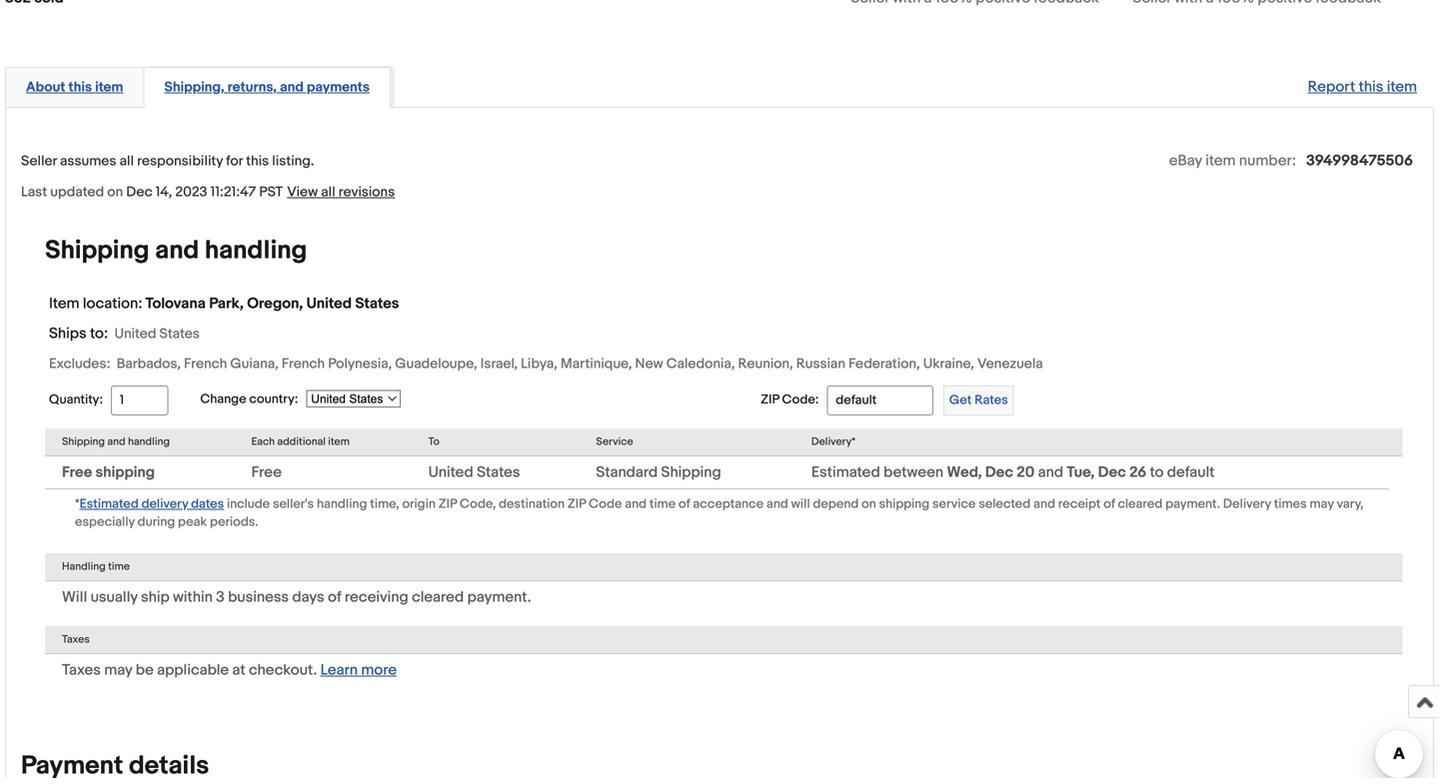 Task type: vqa. For each thing, say whether or not it's contained in the screenshot.
explore now
no



Task type: locate. For each thing, give the bounding box(es) containing it.
responsibility
[[137, 153, 223, 170]]

all right view
[[321, 184, 335, 201]]

item right the report
[[1387, 78, 1417, 96]]

tab list
[[5, 63, 1434, 108]]

and right "20"
[[1038, 464, 1063, 482]]

None text field
[[851, 0, 1099, 8]]

on right depend
[[862, 497, 876, 512]]

report
[[1308, 78, 1355, 96]]

free
[[62, 464, 92, 482], [251, 464, 282, 482]]

this right 'about'
[[68, 79, 92, 96]]

1 vertical spatial shipping
[[879, 497, 930, 512]]

handling down quantity: "text box" at left
[[128, 436, 170, 449]]

2 taxes from the top
[[62, 662, 101, 680]]

vary,
[[1337, 497, 1364, 512]]

and
[[280, 79, 304, 96], [155, 235, 199, 266], [107, 436, 125, 449], [1038, 464, 1063, 482], [625, 497, 647, 512], [767, 497, 788, 512], [1034, 497, 1055, 512]]

2 horizontal spatial handling
[[317, 497, 367, 512]]

of right 'days' at the bottom left of the page
[[328, 589, 341, 607]]

on right "updated"
[[107, 184, 123, 201]]

cleared down 26
[[1118, 497, 1163, 512]]

1 horizontal spatial of
[[679, 497, 690, 512]]

Quantity: text field
[[111, 386, 168, 416]]

0 vertical spatial on
[[107, 184, 123, 201]]

taxes left be
[[62, 662, 101, 680]]

0 vertical spatial shipping
[[45, 235, 149, 266]]

shipping up location:
[[45, 235, 149, 266]]

payment. down code, on the bottom left of page
[[467, 589, 531, 607]]

item inside button
[[95, 79, 123, 96]]

venezuela
[[977, 356, 1043, 373]]

0 vertical spatial shipping and handling
[[45, 235, 307, 266]]

1 vertical spatial united
[[114, 326, 156, 343]]

assumes
[[60, 153, 116, 170]]

free up *
[[62, 464, 92, 482]]

view
[[287, 184, 318, 201]]

shipping
[[95, 464, 155, 482], [879, 497, 930, 512]]

dec left "20"
[[985, 464, 1013, 482]]

0 vertical spatial united
[[306, 295, 352, 313]]

french up country:
[[282, 356, 325, 373]]

estimated up especially
[[80, 497, 139, 512]]

and right returns,
[[280, 79, 304, 96]]

1 vertical spatial on
[[862, 497, 876, 512]]

tab list containing about this item
[[5, 63, 1434, 108]]

item
[[1387, 78, 1417, 96], [95, 79, 123, 96], [1206, 152, 1236, 170], [328, 436, 350, 449]]

free for free
[[251, 464, 282, 482]]

get
[[949, 393, 972, 408]]

free down each
[[251, 464, 282, 482]]

item right additional
[[328, 436, 350, 449]]

free shipping
[[62, 464, 155, 482]]

2 horizontal spatial of
[[1104, 497, 1115, 512]]

all right assumes
[[120, 153, 134, 170]]

ships to: united states
[[49, 325, 200, 343]]

standard
[[596, 464, 658, 482]]

and right code
[[625, 497, 647, 512]]

for
[[226, 153, 243, 170]]

0 horizontal spatial free
[[62, 464, 92, 482]]

2 free from the left
[[251, 464, 282, 482]]

0 vertical spatial may
[[1310, 497, 1334, 512]]

0 vertical spatial taxes
[[62, 634, 90, 647]]

dec left 26
[[1098, 464, 1126, 482]]

0 horizontal spatial of
[[328, 589, 341, 607]]

1 free from the left
[[62, 464, 92, 482]]

this for report
[[1359, 78, 1384, 96]]

include seller's handling time, origin zip code, destination zip code and time of acceptance and will depend on shipping service selected and receipt of cleared payment. delivery times may vary, especially during peak periods.
[[75, 497, 1364, 530]]

2 vertical spatial united
[[428, 464, 473, 482]]

0 vertical spatial time
[[650, 497, 676, 512]]

2 vertical spatial states
[[477, 464, 520, 482]]

1 horizontal spatial free
[[251, 464, 282, 482]]

zip
[[761, 392, 779, 408], [439, 497, 457, 512], [568, 497, 586, 512]]

get rates button
[[943, 386, 1014, 416]]

1 vertical spatial all
[[321, 184, 335, 201]]

item for report this item
[[1387, 78, 1417, 96]]

1 taxes from the top
[[62, 634, 90, 647]]

all
[[120, 153, 134, 170], [321, 184, 335, 201]]

reunion,
[[738, 356, 793, 373]]

delivery
[[142, 497, 188, 512]]

dec for on
[[126, 184, 153, 201]]

code:
[[782, 392, 819, 408]]

french
[[184, 356, 227, 373], [282, 356, 325, 373]]

1 horizontal spatial on
[[862, 497, 876, 512]]

zip right the origin
[[439, 497, 457, 512]]

united down the to at the left
[[428, 464, 473, 482]]

service
[[596, 436, 633, 449]]

peak
[[178, 515, 207, 530]]

states down tolovana
[[159, 326, 200, 343]]

1 horizontal spatial may
[[1310, 497, 1334, 512]]

cleared inside include seller's handling time, origin zip code, destination zip code and time of acceptance and will depend on shipping service selected and receipt of cleared payment. delivery times may vary, especially during peak periods.
[[1118, 497, 1163, 512]]

zip left code
[[568, 497, 586, 512]]

1 horizontal spatial shipping
[[879, 497, 930, 512]]

11:21:47
[[210, 184, 256, 201]]

business
[[228, 589, 289, 607]]

0 horizontal spatial shipping
[[95, 464, 155, 482]]

taxes for taxes
[[62, 634, 90, 647]]

1 horizontal spatial estimated
[[811, 464, 880, 482]]

None text field
[[5, 0, 64, 8], [1133, 0, 1381, 8], [5, 0, 64, 8], [1133, 0, 1381, 8]]

item right ebay
[[1206, 152, 1236, 170]]

of down "standard shipping"
[[679, 497, 690, 512]]

usually
[[91, 589, 138, 607]]

each
[[251, 436, 275, 449]]

to
[[428, 436, 440, 449]]

about
[[26, 79, 65, 96]]

zip code:
[[761, 392, 819, 408]]

0 horizontal spatial united
[[114, 326, 156, 343]]

0 horizontal spatial cleared
[[412, 589, 464, 607]]

1 horizontal spatial all
[[321, 184, 335, 201]]

1 vertical spatial cleared
[[412, 589, 464, 607]]

states up code, on the bottom left of page
[[477, 464, 520, 482]]

0 horizontal spatial estimated
[[80, 497, 139, 512]]

1 french from the left
[[184, 356, 227, 373]]

of
[[679, 497, 690, 512], [1104, 497, 1115, 512], [328, 589, 341, 607]]

shipping up * estimated delivery dates
[[95, 464, 155, 482]]

estimated delivery dates link
[[80, 495, 224, 513]]

estimated between wed, dec 20 and tue, dec 26 to default
[[811, 464, 1215, 482]]

0 horizontal spatial dec
[[126, 184, 153, 201]]

1 horizontal spatial time
[[650, 497, 676, 512]]

item for each additional item
[[328, 436, 350, 449]]

payment. down default on the right of the page
[[1166, 497, 1220, 512]]

0 horizontal spatial on
[[107, 184, 123, 201]]

new
[[635, 356, 663, 373]]

1 horizontal spatial french
[[282, 356, 325, 373]]

1 horizontal spatial dec
[[985, 464, 1013, 482]]

change country:
[[200, 392, 298, 407]]

checkout.
[[249, 662, 317, 680]]

1 vertical spatial shipping and handling
[[62, 436, 170, 449]]

estimated down delivery*
[[811, 464, 880, 482]]

time
[[650, 497, 676, 512], [108, 561, 130, 574]]

times
[[1274, 497, 1307, 512]]

dec left "14,"
[[126, 184, 153, 201]]

united right oregon,
[[306, 295, 352, 313]]

shipping and handling up tolovana
[[45, 235, 307, 266]]

1 horizontal spatial united
[[306, 295, 352, 313]]

taxes down will
[[62, 634, 90, 647]]

federation,
[[849, 356, 920, 373]]

shipping up free shipping
[[62, 436, 105, 449]]

shipping,
[[164, 79, 224, 96]]

0 horizontal spatial french
[[184, 356, 227, 373]]

on
[[107, 184, 123, 201], [862, 497, 876, 512]]

handling
[[205, 235, 307, 266], [128, 436, 170, 449], [317, 497, 367, 512]]

this for about
[[68, 79, 92, 96]]

united inside "ships to: united states"
[[114, 326, 156, 343]]

0 horizontal spatial states
[[159, 326, 200, 343]]

handling left time,
[[317, 497, 367, 512]]

2 horizontal spatial states
[[477, 464, 520, 482]]

1 horizontal spatial payment.
[[1166, 497, 1220, 512]]

2 vertical spatial handling
[[317, 497, 367, 512]]

ship
[[141, 589, 170, 607]]

code
[[589, 497, 622, 512]]

2 horizontal spatial this
[[1359, 78, 1384, 96]]

1 vertical spatial may
[[104, 662, 132, 680]]

may left be
[[104, 662, 132, 680]]

1 vertical spatial states
[[159, 326, 200, 343]]

excludes: barbados, french guiana, french polynesia, guadeloupe, israel, libya, martinique, new caledonia, reunion, russian federation, ukraine, venezuela
[[49, 356, 1043, 373]]

and up free shipping
[[107, 436, 125, 449]]

shipping down between
[[879, 497, 930, 512]]

0 vertical spatial shipping
[[95, 464, 155, 482]]

shipping and handling up free shipping
[[62, 436, 170, 449]]

may left vary, at the right
[[1310, 497, 1334, 512]]

tue,
[[1067, 464, 1095, 482]]

0 horizontal spatial all
[[120, 153, 134, 170]]

excludes:
[[49, 356, 110, 373]]

cleared
[[1118, 497, 1163, 512], [412, 589, 464, 607]]

taxes for taxes may be applicable at checkout. learn more
[[62, 662, 101, 680]]

1 vertical spatial handling
[[128, 436, 170, 449]]

united up barbados,
[[114, 326, 156, 343]]

of right the receipt
[[1104, 497, 1115, 512]]

at
[[232, 662, 245, 680]]

barbados,
[[117, 356, 181, 373]]

be
[[136, 662, 154, 680]]

this right for
[[246, 153, 269, 170]]

may
[[1310, 497, 1334, 512], [104, 662, 132, 680]]

0 vertical spatial payment.
[[1166, 497, 1220, 512]]

0 vertical spatial handling
[[205, 235, 307, 266]]

1 vertical spatial time
[[108, 561, 130, 574]]

shipping up acceptance
[[661, 464, 721, 482]]

states
[[355, 295, 399, 313], [159, 326, 200, 343], [477, 464, 520, 482]]

during
[[138, 515, 175, 530]]

payment.
[[1166, 497, 1220, 512], [467, 589, 531, 607]]

item right 'about'
[[95, 79, 123, 96]]

zip left the code:
[[761, 392, 779, 408]]

states up polynesia,
[[355, 295, 399, 313]]

1 vertical spatial payment.
[[467, 589, 531, 607]]

1 horizontal spatial cleared
[[1118, 497, 1163, 512]]

tolovana
[[145, 295, 206, 313]]

seller assumes all responsibility for this listing.
[[21, 153, 314, 170]]

on inside include seller's handling time, origin zip code, destination zip code and time of acceptance and will depend on shipping service selected and receipt of cleared payment. delivery times may vary, especially during peak periods.
[[862, 497, 876, 512]]

and inside shipping, returns, and payments button
[[280, 79, 304, 96]]

cleared right receiving
[[412, 589, 464, 607]]

0 vertical spatial cleared
[[1118, 497, 1163, 512]]

french up change
[[184, 356, 227, 373]]

handling up oregon,
[[205, 235, 307, 266]]

0 horizontal spatial this
[[68, 79, 92, 96]]

1 vertical spatial taxes
[[62, 662, 101, 680]]

time down "standard shipping"
[[650, 497, 676, 512]]

delivery
[[1223, 497, 1271, 512]]

time up usually
[[108, 561, 130, 574]]

updated
[[50, 184, 104, 201]]

0 vertical spatial states
[[355, 295, 399, 313]]

rates
[[975, 393, 1008, 408]]

item
[[49, 295, 79, 313]]

applicable
[[157, 662, 229, 680]]

this right the report
[[1359, 78, 1384, 96]]

this inside button
[[68, 79, 92, 96]]

26
[[1129, 464, 1147, 482]]



Task type: describe. For each thing, give the bounding box(es) containing it.
2 vertical spatial shipping
[[661, 464, 721, 482]]

pst
[[259, 184, 283, 201]]

payment. inside include seller's handling time, origin zip code, destination zip code and time of acceptance and will depend on shipping service selected and receipt of cleared payment. delivery times may vary, especially during peak periods.
[[1166, 497, 1220, 512]]

service
[[932, 497, 976, 512]]

report this item
[[1308, 78, 1417, 96]]

*
[[75, 497, 80, 512]]

0 horizontal spatial time
[[108, 561, 130, 574]]

include
[[227, 497, 270, 512]]

guadeloupe,
[[395, 356, 477, 373]]

20
[[1017, 464, 1035, 482]]

change
[[200, 392, 246, 407]]

and left will
[[767, 497, 788, 512]]

1 horizontal spatial states
[[355, 295, 399, 313]]

seller's
[[273, 497, 314, 512]]

depend
[[813, 497, 859, 512]]

about this item button
[[26, 78, 123, 97]]

martinique,
[[561, 356, 632, 373]]

ZIP Code: text field
[[827, 386, 933, 416]]

default
[[1167, 464, 1215, 482]]

1 horizontal spatial this
[[246, 153, 269, 170]]

shipping inside include seller's handling time, origin zip code, destination zip code and time of acceptance and will depend on shipping service selected and receipt of cleared payment. delivery times may vary, especially during peak periods.
[[879, 497, 930, 512]]

acceptance
[[693, 497, 764, 512]]

will
[[791, 497, 810, 512]]

ukraine,
[[923, 356, 974, 373]]

time,
[[370, 497, 399, 512]]

taxes may be applicable at checkout. learn more
[[62, 662, 397, 680]]

will
[[62, 589, 87, 607]]

1 horizontal spatial zip
[[568, 497, 586, 512]]

* estimated delivery dates
[[75, 497, 224, 512]]

shipping, returns, and payments button
[[164, 78, 370, 97]]

2 horizontal spatial dec
[[1098, 464, 1126, 482]]

seller
[[21, 153, 57, 170]]

may inside include seller's handling time, origin zip code, destination zip code and time of acceptance and will depend on shipping service selected and receipt of cleared payment. delivery times may vary, especially during peak periods.
[[1310, 497, 1334, 512]]

394998475506
[[1306, 152, 1413, 170]]

caledonia,
[[666, 356, 735, 373]]

park,
[[209, 295, 244, 313]]

0 horizontal spatial may
[[104, 662, 132, 680]]

item location: tolovana park, oregon, united states
[[49, 295, 399, 313]]

more
[[361, 662, 397, 680]]

to:
[[90, 325, 108, 343]]

free for free shipping
[[62, 464, 92, 482]]

2 horizontal spatial zip
[[761, 392, 779, 408]]

polynesia,
[[328, 356, 392, 373]]

get rates
[[949, 393, 1008, 408]]

handling
[[62, 561, 106, 574]]

learn more link
[[320, 662, 397, 680]]

shipping, returns, and payments
[[164, 79, 370, 96]]

origin
[[402, 497, 436, 512]]

payments
[[307, 79, 370, 96]]

0 vertical spatial all
[[120, 153, 134, 170]]

country:
[[249, 392, 298, 407]]

3
[[216, 589, 225, 607]]

wed,
[[947, 464, 982, 482]]

0 vertical spatial estimated
[[811, 464, 880, 482]]

ebay
[[1169, 152, 1202, 170]]

1 vertical spatial shipping
[[62, 436, 105, 449]]

each additional item
[[251, 436, 350, 449]]

ships
[[49, 325, 87, 343]]

2 french from the left
[[282, 356, 325, 373]]

selected
[[979, 497, 1031, 512]]

0 horizontal spatial payment.
[[467, 589, 531, 607]]

dates
[[191, 497, 224, 512]]

ebay item number: 394998475506
[[1169, 152, 1413, 170]]

united states
[[428, 464, 520, 482]]

russian
[[796, 356, 846, 373]]

2 horizontal spatial united
[[428, 464, 473, 482]]

especially
[[75, 515, 135, 530]]

additional
[[277, 436, 326, 449]]

last updated on dec 14, 2023 11:21:47 pst view all revisions
[[21, 184, 395, 201]]

0 horizontal spatial zip
[[439, 497, 457, 512]]

code,
[[460, 497, 496, 512]]

item for about this item
[[95, 79, 123, 96]]

between
[[884, 464, 944, 482]]

guiana,
[[230, 356, 279, 373]]

periods.
[[210, 515, 258, 530]]

receiving
[[345, 589, 409, 607]]

0 horizontal spatial handling
[[128, 436, 170, 449]]

will usually ship within 3 business days of receiving cleared payment.
[[62, 589, 531, 607]]

listing.
[[272, 153, 314, 170]]

last
[[21, 184, 47, 201]]

time inside include seller's handling time, origin zip code, destination zip code and time of acceptance and will depend on shipping service selected and receipt of cleared payment. delivery times may vary, especially during peak periods.
[[650, 497, 676, 512]]

to
[[1150, 464, 1164, 482]]

1 vertical spatial estimated
[[80, 497, 139, 512]]

within
[[173, 589, 213, 607]]

israel,
[[481, 356, 518, 373]]

and up tolovana
[[155, 235, 199, 266]]

1 horizontal spatial handling
[[205, 235, 307, 266]]

dec for wed,
[[985, 464, 1013, 482]]

learn
[[320, 662, 358, 680]]

returns,
[[227, 79, 277, 96]]

and left the receipt
[[1034, 497, 1055, 512]]

2023
[[175, 184, 207, 201]]

states inside "ships to: united states"
[[159, 326, 200, 343]]

standard shipping
[[596, 464, 721, 482]]

handling time
[[62, 561, 130, 574]]

oregon,
[[247, 295, 303, 313]]

quantity:
[[49, 392, 103, 408]]

handling inside include seller's handling time, origin zip code, destination zip code and time of acceptance and will depend on shipping service selected and receipt of cleared payment. delivery times may vary, especially during peak periods.
[[317, 497, 367, 512]]

report this item link
[[1298, 68, 1427, 106]]



